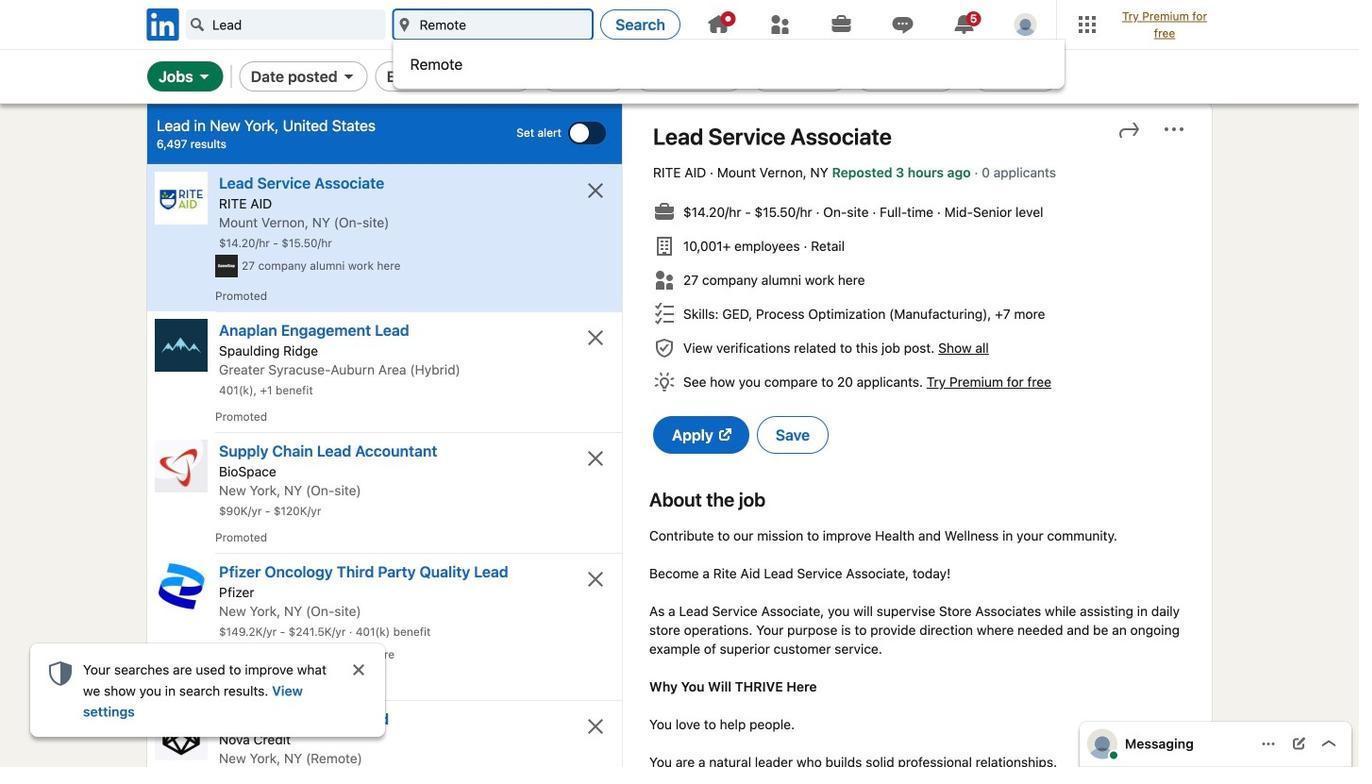 Task type: describe. For each thing, give the bounding box(es) containing it.
linkedin image
[[143, 5, 182, 44]]

dismiss job image for nova credit logo
[[584, 715, 607, 738]]

1 vertical spatial rachel moore image
[[1087, 729, 1118, 759]]

dismiss job image for biospace logo
[[584, 447, 607, 470]]

spaulding ridge logo image
[[155, 319, 208, 372]]

biospace logo image
[[155, 440, 208, 493]]

custom image
[[190, 17, 205, 32]]

pfizer logo image
[[155, 561, 208, 613]]

linkedin image
[[143, 5, 182, 44]]

2 dismiss job image from the top
[[584, 568, 607, 591]]

Easy Apply filter. button
[[855, 61, 957, 92]]

0 vertical spatial rachel moore image
[[1014, 13, 1037, 36]]

date posted filter. clicking this button displays all date posted filter options. image
[[341, 69, 356, 84]]

dismiss "your searches are used to improve what we show you in search results." notification 1 of 1. image
[[351, 663, 366, 678]]

dismiss job image for spaulding ridge logo
[[584, 327, 607, 349]]



Task type: locate. For each thing, give the bounding box(es) containing it.
3 dismiss job image from the top
[[584, 715, 607, 738]]

0 vertical spatial dismiss job image
[[584, 179, 607, 202]]

1 vertical spatial dismiss job image
[[584, 447, 607, 470]]

region
[[30, 644, 385, 737]]

0 horizontal spatial rachel moore image
[[1014, 13, 1037, 36]]

2 dismiss job image from the top
[[584, 447, 607, 470]]

dismiss job image
[[584, 179, 607, 202], [584, 568, 607, 591]]

1 dismiss job image from the top
[[584, 327, 607, 349]]

filter by: jobs image
[[197, 69, 212, 84]]

nova credit logo image
[[155, 708, 208, 761]]

1 horizontal spatial rachel moore image
[[1087, 729, 1118, 759]]

2 vertical spatial dismiss job image
[[584, 715, 607, 738]]

1 dismiss job image from the top
[[584, 179, 607, 202]]

share image
[[1118, 118, 1140, 141]]

dismiss job image
[[584, 327, 607, 349], [584, 447, 607, 470], [584, 715, 607, 738]]

rachel moore image
[[1014, 13, 1037, 36], [1087, 729, 1118, 759]]

0 vertical spatial dismiss job image
[[584, 327, 607, 349]]

rite aid logo image
[[155, 172, 208, 225]]

1 vertical spatial dismiss job image
[[584, 568, 607, 591]]

Search by title, skill, or company text field
[[186, 9, 386, 40]]

option
[[393, 42, 1065, 87]]

City, state, or zip code text field
[[393, 9, 593, 40]]



Task type: vqa. For each thing, say whether or not it's contained in the screenshot.
The City, State, Or Zip Code text field
yes



